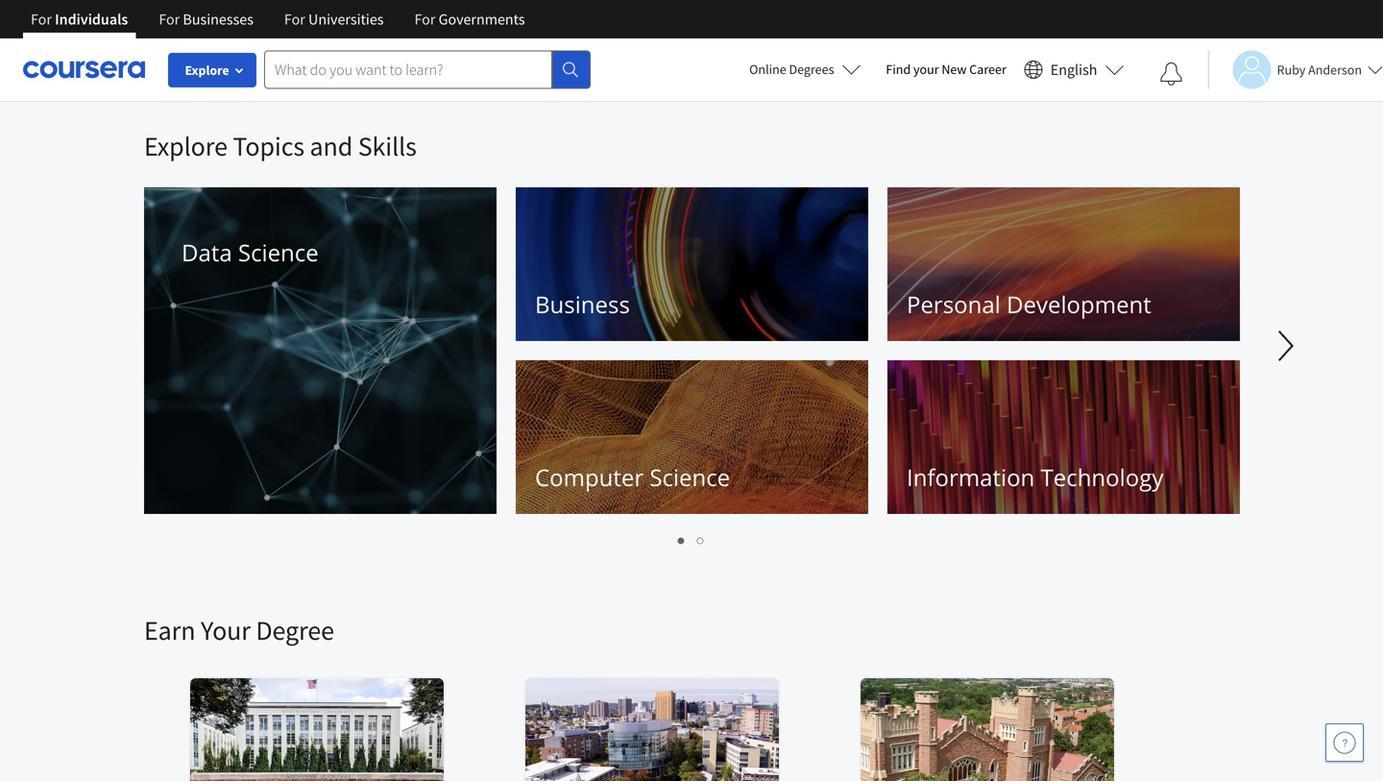 Task type: vqa. For each thing, say whether or not it's contained in the screenshot.
business 'link'
yes



Task type: locate. For each thing, give the bounding box(es) containing it.
information
[[907, 462, 1035, 493]]

online degrees button
[[734, 48, 877, 90]]

your
[[914, 61, 939, 78]]

next slide image
[[1264, 323, 1310, 369]]

data science link
[[144, 187, 497, 514]]

science for data science
[[238, 237, 319, 268]]

explore down explore popup button
[[144, 129, 228, 163]]

0 vertical spatial explore
[[185, 61, 229, 79]]

list containing 1
[[144, 529, 1240, 551]]

list
[[144, 529, 1240, 551]]

science
[[238, 237, 319, 268], [650, 462, 730, 493]]

personal
[[907, 289, 1001, 320]]

business
[[535, 289, 630, 320]]

explore down for businesses
[[185, 61, 229, 79]]

career
[[970, 61, 1007, 78]]

0 vertical spatial science
[[238, 237, 319, 268]]

4 for from the left
[[415, 10, 436, 29]]

online
[[750, 61, 787, 78]]

find your new career link
[[877, 58, 1016, 82]]

ruby anderson button
[[1208, 50, 1384, 89]]

coursera image
[[23, 54, 145, 85]]

2 for from the left
[[159, 10, 180, 29]]

None search field
[[264, 50, 591, 89]]

for left individuals
[[31, 10, 52, 29]]

science right data
[[238, 237, 319, 268]]

earn
[[144, 614, 196, 647]]

governments
[[439, 10, 525, 29]]

computer science image
[[516, 360, 869, 514]]

1 button
[[673, 529, 692, 551]]

personal development link
[[888, 187, 1241, 341]]

personal development
[[907, 289, 1152, 320]]

for for governments
[[415, 10, 436, 29]]

for up what do you want to learn? text field
[[415, 10, 436, 29]]

1 vertical spatial explore
[[144, 129, 228, 163]]

1 vertical spatial science
[[650, 462, 730, 493]]

earn your degree carousel element
[[144, 555, 1384, 781]]

master of science in computer science degree by university of colorado boulder, image
[[861, 678, 1116, 781]]

explore inside popup button
[[185, 61, 229, 79]]

and
[[310, 129, 353, 163]]

science up 1
[[650, 462, 730, 493]]

1
[[678, 530, 686, 549]]

0 horizontal spatial science
[[238, 237, 319, 268]]

1 for from the left
[[31, 10, 52, 29]]

science inside computer science link
[[650, 462, 730, 493]]

find your new career
[[886, 61, 1007, 78]]

business image
[[516, 187, 869, 341]]

personal development image
[[888, 187, 1241, 341]]

computer science link
[[516, 360, 869, 514]]

information technology
[[907, 462, 1164, 493]]

explore for explore topics and skills
[[144, 129, 228, 163]]

for
[[31, 10, 52, 29], [159, 10, 180, 29], [284, 10, 305, 29], [415, 10, 436, 29]]

for left universities
[[284, 10, 305, 29]]

for left businesses
[[159, 10, 180, 29]]

data science image
[[144, 187, 497, 514]]

1 horizontal spatial science
[[650, 462, 730, 493]]

science inside data science link
[[238, 237, 319, 268]]

ruby anderson
[[1278, 61, 1363, 78]]

information technology image
[[888, 360, 1241, 514]]

ruby
[[1278, 61, 1306, 78]]

3 for from the left
[[284, 10, 305, 29]]

computer
[[535, 462, 644, 493]]

online degrees
[[750, 61, 834, 78]]

list inside the explore topics and skills carousel element
[[144, 529, 1240, 551]]

explore
[[185, 61, 229, 79], [144, 129, 228, 163]]



Task type: describe. For each thing, give the bounding box(es) containing it.
for individuals
[[31, 10, 128, 29]]

universities
[[308, 10, 384, 29]]

data science
[[182, 237, 319, 268]]

degrees
[[789, 61, 834, 78]]

for for individuals
[[31, 10, 52, 29]]

2 button
[[692, 529, 711, 551]]

english
[[1051, 60, 1098, 79]]

for governments
[[415, 10, 525, 29]]

2
[[698, 530, 705, 549]]

for universities
[[284, 10, 384, 29]]

technology
[[1041, 462, 1164, 493]]

show notifications image
[[1160, 62, 1183, 86]]

science for computer science
[[650, 462, 730, 493]]

individuals
[[55, 10, 128, 29]]

new
[[942, 61, 967, 78]]

information technology link
[[888, 360, 1241, 514]]

earn your degree
[[144, 614, 334, 647]]

english button
[[1016, 38, 1132, 101]]

explore for explore
[[185, 61, 229, 79]]

businesses
[[183, 10, 254, 29]]

explore button
[[168, 53, 257, 87]]

for for businesses
[[159, 10, 180, 29]]

computer science
[[535, 462, 730, 493]]

your
[[201, 614, 251, 647]]

anderson
[[1309, 61, 1363, 78]]

development
[[1007, 289, 1152, 320]]

topics
[[233, 129, 305, 163]]

master of science in information systems degree by northeastern university , image
[[526, 678, 780, 781]]

for for universities
[[284, 10, 305, 29]]

explore topics and skills carousel element
[[135, 102, 1384, 555]]

master of science in data analytics engineering degree by northeastern university , image
[[190, 678, 445, 781]]

degree
[[256, 614, 334, 647]]

banner navigation
[[15, 0, 541, 38]]

skills
[[358, 129, 417, 163]]

help center image
[[1334, 731, 1357, 754]]

find
[[886, 61, 911, 78]]

business link
[[516, 187, 869, 341]]

What do you want to learn? text field
[[264, 50, 553, 89]]

data
[[182, 237, 232, 268]]

for businesses
[[159, 10, 254, 29]]

explore topics and skills
[[144, 129, 417, 163]]



